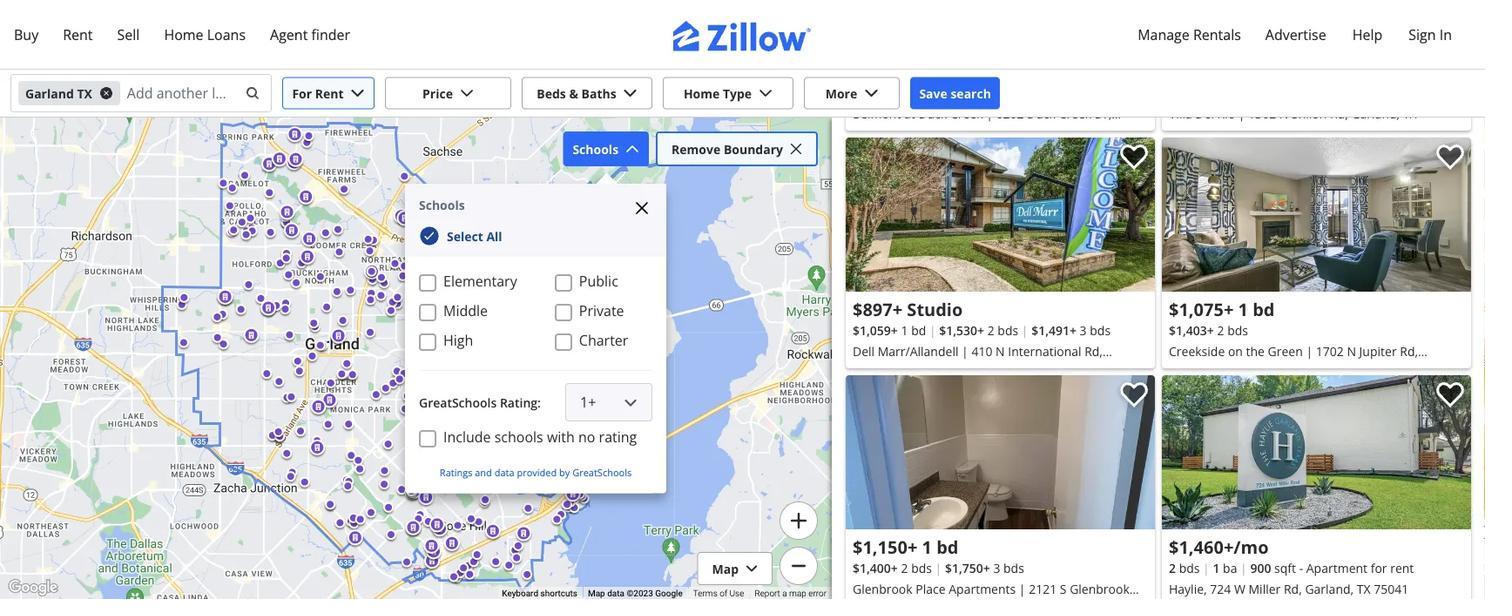 Task type: locate. For each thing, give the bounding box(es) containing it.
filters element
[[0, 70, 1485, 118]]

home inside main navigation
[[164, 25, 204, 44]]

3 chevron down image from the left
[[759, 86, 773, 100]]

rd, right shiloh
[[1330, 105, 1348, 122]]

3 right $1,491+
[[1080, 322, 1087, 338]]

2 horizontal spatial chevron down image
[[759, 86, 773, 100]]

1 horizontal spatial close image
[[790, 143, 802, 155]]

chevron down image down agent finder link
[[351, 86, 365, 100]]

2 inside $1,075+ 1 bd $1,403+ 2 bds
[[1218, 322, 1224, 338]]

1 horizontal spatial glenbrook
[[1070, 581, 1130, 597]]

2 down $1,075+
[[1218, 322, 1224, 338]]

terms
[[693, 589, 718, 599]]

creekside on the green | 1702 n jupiter rd, garland, tx
[[1169, 343, 1418, 380]]

garland, down creekside
[[1169, 364, 1218, 380]]

1 horizontal spatial creek
[[1059, 105, 1092, 122]]

1 horizontal spatial chevron down image
[[746, 563, 758, 575]]

agent finder link
[[258, 14, 362, 55]]

2
[[988, 322, 995, 338], [1218, 322, 1224, 338], [901, 560, 908, 576], [1169, 560, 1176, 576]]

1 horizontal spatial data
[[607, 589, 625, 599]]

tx down - apartment for rent
[[1357, 581, 1371, 597]]

$1,750+
[[945, 560, 990, 576]]

glenbrook
[[853, 581, 913, 597], [1070, 581, 1130, 597]]

| left 6202
[[986, 105, 993, 122]]

garland, down belmont
[[853, 126, 902, 142]]

2 up haylie,
[[1169, 560, 1176, 576]]

dell
[[853, 343, 875, 359]]

home for home type
[[684, 85, 720, 101]]

buy link
[[2, 14, 51, 55]]

schools up checkmark icon
[[419, 196, 465, 213]]

glenbrook right 's'
[[1070, 581, 1130, 597]]

rentals
[[1194, 25, 1241, 44]]

dell marr/allandell image
[[846, 138, 1155, 292]]

$897+
[[853, 297, 903, 321]]

map button
[[697, 552, 773, 585]]

rd, down $1,491+ 3 bds
[[1085, 343, 1103, 359]]

glenbrook place apartments | 2121 s glenbrook
[[853, 581, 1130, 599]]

greatschools rating :
[[419, 394, 541, 411]]

tx inside belmont at duck creek | 6202 duck creek dr, garland, tx
[[905, 126, 918, 142]]

chevron down image
[[351, 86, 365, 100], [460, 86, 474, 100], [759, 86, 773, 100]]

$1,150+ 1 bd
[[853, 535, 959, 559]]

price
[[423, 85, 453, 101]]

1 horizontal spatial home
[[684, 85, 720, 101]]

2 horizontal spatial bd
[[1253, 297, 1275, 321]]

0 horizontal spatial bd
[[911, 322, 926, 338]]

save this home button for $1,075+ 1 bd
[[1423, 138, 1471, 186]]

chevron down image right "type"
[[759, 86, 773, 100]]

garland, inside creekside on the green | 1702 n jupiter rd, garland, tx
[[1169, 364, 1218, 380]]

1 horizontal spatial chevron down image
[[460, 86, 474, 100]]

0 horizontal spatial chevron down image
[[351, 86, 365, 100]]

bds up dell marr/allandell | 410 n international rd, garland, tx link
[[998, 322, 1019, 338]]

agent
[[270, 25, 308, 44]]

2 horizontal spatial chevron down image
[[864, 86, 878, 100]]

$1,059+ 1 bd
[[853, 322, 926, 338]]

baths
[[582, 85, 617, 101]]

ratings and data provided by greatschools
[[440, 466, 632, 479]]

1 horizontal spatial greatschools
[[573, 466, 632, 479]]

0 horizontal spatial data
[[495, 466, 515, 479]]

in
[[1440, 25, 1452, 44]]

garland, down the dell
[[853, 364, 902, 380]]

1 vertical spatial data
[[607, 589, 625, 599]]

close image down chevron up image
[[635, 201, 649, 215]]

map up of
[[712, 561, 739, 577]]

chevron down image inside more dropdown button
[[864, 86, 878, 100]]

$1,400+
[[853, 560, 898, 576]]

n right 1302
[[1280, 105, 1289, 122]]

bd for $1,059+ 1 bd
[[911, 322, 926, 338]]

duck
[[919, 105, 947, 122], [1027, 105, 1056, 122]]

google image
[[4, 577, 62, 599]]

0 horizontal spatial glenbrook
[[853, 581, 913, 597]]

home left "type"
[[684, 85, 720, 101]]

High checkbox
[[419, 334, 436, 351]]

checkmark image
[[419, 226, 440, 247]]

0 horizontal spatial chevron down image
[[624, 86, 637, 100]]

$1,530+
[[939, 322, 985, 338]]

chevron down image inside price popup button
[[460, 86, 474, 100]]

data left ©2023
[[607, 589, 625, 599]]

1302
[[1249, 105, 1276, 122]]

0 horizontal spatial greatschools
[[419, 394, 497, 411]]

rd, right jupiter
[[1400, 343, 1418, 359]]

rating
[[599, 428, 637, 446]]

bds up haylie,
[[1179, 560, 1200, 576]]

greatschools right the "by" at left
[[573, 466, 632, 479]]

international
[[1008, 343, 1082, 359]]

0 horizontal spatial 3
[[994, 560, 1000, 576]]

1702
[[1316, 343, 1344, 359]]

map right shortcuts
[[588, 589, 605, 599]]

2 bds
[[1169, 560, 1200, 576]]

remove boundary button
[[656, 132, 818, 166]]

more button
[[804, 77, 900, 109]]

bd up marr/allandell
[[911, 322, 926, 338]]

schools left chevron up image
[[573, 141, 619, 157]]

1 horizontal spatial 3
[[1080, 322, 1087, 338]]

|
[[986, 105, 993, 122], [1239, 105, 1245, 122], [962, 343, 969, 359], [1306, 343, 1313, 359], [1019, 581, 1026, 597]]

0 vertical spatial close image
[[790, 143, 802, 155]]

tx down at
[[905, 126, 918, 142]]

save this home button for $897+ studio
[[1106, 138, 1155, 186]]

bd up the
[[1253, 297, 1275, 321]]

tx inside filters element
[[77, 85, 92, 101]]

1 horizontal spatial bd
[[937, 535, 959, 559]]

duck right 6202
[[1027, 105, 1056, 122]]

1 inside $1,075+ 1 bd $1,403+ 2 bds
[[1238, 297, 1248, 321]]

2 horizontal spatial n
[[1347, 343, 1356, 359]]

data right and
[[495, 466, 515, 479]]

dialog
[[405, 184, 666, 494]]

creek left dr,
[[1059, 105, 1092, 122]]

garland, right shiloh
[[1352, 105, 1400, 122]]

select all button
[[419, 226, 502, 247]]

0 vertical spatial bd
[[1253, 297, 1275, 321]]

save this home image for $1,150+ 1 bd
[[1120, 382, 1148, 408]]

at
[[904, 105, 915, 122]]

1 vertical spatial 3
[[994, 560, 1000, 576]]

| inside dell marr/allandell | 410 n international rd, garland, tx
[[962, 343, 969, 359]]

map inside popup button
[[712, 561, 739, 577]]

bds up glenbrook place apartments | 2121 s glenbrook link
[[1004, 560, 1024, 576]]

1 down "$897+ studio"
[[901, 322, 908, 338]]

bds right $1,491+
[[1090, 322, 1111, 338]]

1 horizontal spatial n
[[1280, 105, 1289, 122]]

remove tag image
[[99, 86, 113, 100]]

the
[[1246, 343, 1265, 359]]

0 horizontal spatial home
[[164, 25, 204, 44]]

tx
[[77, 85, 92, 101], [1403, 105, 1417, 122], [905, 126, 918, 142], [905, 364, 918, 380], [1221, 364, 1235, 380], [1357, 581, 1371, 597]]

glenbrook place apartments | 2121 s glenbrook link
[[853, 578, 1148, 599]]

n right 410 on the bottom right
[[996, 343, 1005, 359]]

save search
[[919, 85, 991, 101]]

1 vertical spatial schools
[[419, 196, 465, 213]]

garland, inside villa del rio | 1302 n shiloh rd, garland, tx "link"
[[1352, 105, 1400, 122]]

chevron down image right price
[[460, 86, 474, 100]]

glenbrook down '$1,400+'
[[853, 581, 913, 597]]

chevron down image for price
[[460, 86, 474, 100]]

search
[[951, 85, 991, 101]]

tx down marr/allandell
[[905, 364, 918, 380]]

3
[[1080, 322, 1087, 338], [994, 560, 1000, 576]]

| inside creekside on the green | 1702 n jupiter rd, garland, tx
[[1306, 343, 1313, 359]]

0 vertical spatial schools
[[573, 141, 619, 157]]

chevron down image for beds & baths
[[624, 86, 637, 100]]

chevron down image inside beds & baths dropdown button
[[624, 86, 637, 100]]

2 vertical spatial bd
[[937, 535, 959, 559]]

chevron down image right baths
[[624, 86, 637, 100]]

chevron down image up belmont
[[864, 86, 878, 100]]

©2023
[[627, 589, 653, 599]]

Middle checkbox
[[419, 304, 436, 321]]

save this home image
[[1120, 145, 1148, 170], [1437, 145, 1465, 170], [1120, 382, 1148, 408], [1437, 382, 1465, 408]]

search image
[[246, 86, 260, 100]]

Include schools with no rating checkbox
[[419, 430, 436, 448]]

bds up the place
[[911, 560, 932, 576]]

close image
[[790, 143, 802, 155], [635, 201, 649, 215]]

0 horizontal spatial n
[[996, 343, 1005, 359]]

tx left remove tag image
[[77, 85, 92, 101]]

home left the loans in the left top of the page
[[164, 25, 204, 44]]

1 right $1,075+
[[1238, 297, 1248, 321]]

| left 2121
[[1019, 581, 1026, 597]]

loans
[[207, 25, 246, 44]]

0 vertical spatial home
[[164, 25, 204, 44]]

map data ©2023 google
[[588, 589, 683, 599]]

google
[[655, 589, 683, 599]]

chevron down image inside home type dropdown button
[[759, 86, 773, 100]]

creek down search
[[950, 105, 983, 122]]

of
[[720, 589, 728, 599]]

Elementary checkbox
[[419, 274, 436, 292]]

3 up glenbrook place apartments | 2121 s glenbrook link
[[994, 560, 1000, 576]]

middle
[[443, 301, 488, 320]]

clear field image
[[243, 86, 257, 100]]

2 creek from the left
[[1059, 105, 1092, 122]]

1 horizontal spatial map
[[712, 561, 739, 577]]

tx down the on
[[1221, 364, 1235, 380]]

2 chevron down image from the left
[[460, 86, 474, 100]]

0 horizontal spatial duck
[[919, 105, 947, 122]]

villa del rio | 1302 n shiloh rd, garland, tx
[[1169, 105, 1417, 122]]

0 horizontal spatial creek
[[950, 105, 983, 122]]

3 for $1,750+
[[994, 560, 1000, 576]]

n inside villa del rio | 1302 n shiloh rd, garland, tx "link"
[[1280, 105, 1289, 122]]

rd, down sqft
[[1284, 581, 1302, 597]]

rent
[[63, 25, 93, 44]]

2 duck from the left
[[1027, 105, 1056, 122]]

| left 1702
[[1306, 343, 1313, 359]]

$1,075+ 1 bd $1,403+ 2 bds
[[1169, 297, 1275, 338]]

report a map error link
[[755, 589, 827, 599]]

1
[[1238, 297, 1248, 321], [901, 322, 908, 338], [922, 535, 932, 559], [1213, 560, 1220, 576]]

save this home image for $1,075+ 1 bd
[[1437, 145, 1465, 170]]

$1,491+ 3 bds
[[1032, 322, 1111, 338]]

greatschools up include
[[419, 394, 497, 411]]

report
[[755, 589, 780, 599]]

1 vertical spatial map
[[588, 589, 605, 599]]

| right rio
[[1239, 105, 1245, 122]]

0 horizontal spatial schools
[[419, 196, 465, 213]]

n right 1702
[[1347, 343, 1356, 359]]

1 horizontal spatial schools
[[573, 141, 619, 157]]

0 vertical spatial data
[[495, 466, 515, 479]]

1 ba
[[1213, 560, 1237, 576]]

bd up $1,750+
[[937, 535, 959, 559]]

bd inside $1,075+ 1 bd $1,403+ 2 bds
[[1253, 297, 1275, 321]]

| inside glenbrook place apartments | 2121 s glenbrook
[[1019, 581, 1026, 597]]

garland, inside belmont at duck creek | 6202 duck creek dr, garland, tx
[[853, 126, 902, 142]]

by
[[559, 466, 570, 479]]

chevron down image inside map popup button
[[746, 563, 758, 575]]

map
[[789, 589, 807, 599]]

buy
[[14, 25, 38, 44]]

save search button
[[910, 77, 1000, 109]]

close image inside remove boundary button
[[790, 143, 802, 155]]

bds up the on
[[1228, 322, 1248, 338]]

haylie,
[[1169, 581, 1207, 597]]

0 horizontal spatial close image
[[635, 201, 649, 215]]

creekside on the green | 1702 n jupiter rd, garland, tx link
[[1169, 341, 1465, 380]]

ratings
[[440, 466, 473, 479]]

&
[[569, 85, 578, 101]]

| left 410 on the bottom right
[[962, 343, 969, 359]]

75041
[[1374, 581, 1409, 597]]

apartment
[[1307, 560, 1368, 576]]

1 vertical spatial close image
[[635, 201, 649, 215]]

data
[[495, 466, 515, 479], [607, 589, 625, 599]]

0 vertical spatial map
[[712, 561, 739, 577]]

schools
[[573, 141, 619, 157], [419, 196, 465, 213]]

0 horizontal spatial map
[[588, 589, 605, 599]]

2 glenbrook from the left
[[1070, 581, 1130, 597]]

chevron down image
[[624, 86, 637, 100], [864, 86, 878, 100], [746, 563, 758, 575]]

close image right boundary
[[790, 143, 802, 155]]

1 up $1,400+ 2 bds
[[922, 535, 932, 559]]

bds inside $1,075+ 1 bd $1,403+ 2 bds
[[1228, 322, 1248, 338]]

1 vertical spatial bd
[[911, 322, 926, 338]]

home inside dropdown button
[[684, 85, 720, 101]]

garland
[[25, 85, 74, 101]]

garland, down apartment
[[1305, 581, 1354, 597]]

1 horizontal spatial duck
[[1027, 105, 1056, 122]]

remove
[[672, 141, 721, 157]]

duck down the save
[[919, 105, 947, 122]]

terms of use link
[[693, 589, 744, 599]]

| inside belmont at duck creek | 6202 duck creek dr, garland, tx
[[986, 105, 993, 122]]

1 vertical spatial home
[[684, 85, 720, 101]]

save
[[919, 85, 948, 101]]

garland, inside dell marr/allandell | 410 n international rd, garland, tx
[[853, 364, 902, 380]]

0 vertical spatial greatschools
[[419, 394, 497, 411]]

0 vertical spatial 3
[[1080, 322, 1087, 338]]

chevron down image up report
[[746, 563, 758, 575]]

Charter checkbox
[[555, 334, 572, 351]]

shiloh
[[1292, 105, 1327, 122]]



Task type: vqa. For each thing, say whether or not it's contained in the screenshot.
the 'property images, Use arrow keys to navigate, image 1 of 22' "group"
no



Task type: describe. For each thing, give the bounding box(es) containing it.
map region
[[0, 109, 898, 599]]

900
[[1251, 560, 1271, 576]]

home loans
[[164, 25, 246, 44]]

studio
[[907, 297, 963, 321]]

Search text field
[[127, 79, 234, 107]]

$1,530+ 2 bds
[[939, 322, 1019, 338]]

1 creek from the left
[[950, 105, 983, 122]]

help
[[1353, 25, 1383, 44]]

provided
[[517, 466, 557, 479]]

belmont at duck creek | 6202 duck creek dr, garland, tx link
[[853, 103, 1148, 142]]

apartments
[[949, 581, 1016, 597]]

bds for $1,530+ 2 bds
[[998, 322, 1019, 338]]

sqft
[[1275, 560, 1296, 576]]

:
[[538, 394, 541, 411]]

$1,059+
[[853, 322, 898, 338]]

elementary
[[443, 272, 517, 291]]

plus image
[[790, 512, 808, 530]]

select
[[447, 228, 483, 244]]

use
[[730, 589, 744, 599]]

rent link
[[51, 14, 105, 55]]

bds for $1,491+ 3 bds
[[1090, 322, 1111, 338]]

$1,150+
[[853, 535, 918, 559]]

724
[[1210, 581, 1231, 597]]

sign in
[[1409, 25, 1452, 44]]

1 for $1,059+
[[901, 322, 908, 338]]

garland, inside "haylie, 724 w miller rd, garland, tx 75041" link
[[1305, 581, 1354, 597]]

bd for $1,075+ 1 bd $1,403+ 2 bds
[[1253, 297, 1275, 321]]

private
[[579, 301, 624, 320]]

manage
[[1138, 25, 1190, 44]]

tx inside dell marr/allandell | 410 n international rd, garland, tx
[[905, 364, 918, 380]]

1 glenbrook from the left
[[853, 581, 913, 597]]

terms of use
[[693, 589, 744, 599]]

keyboard
[[502, 589, 538, 599]]

keyboard shortcuts button
[[502, 588, 578, 599]]

rd, inside "haylie, 724 w miller rd, garland, tx 75041" link
[[1284, 581, 1302, 597]]

green
[[1268, 343, 1303, 359]]

$1,750+ 3 bds
[[945, 560, 1024, 576]]

glenbrook place apartments image
[[846, 375, 1155, 530]]

include
[[443, 428, 491, 446]]

rd, inside dell marr/allandell | 410 n international rd, garland, tx
[[1085, 343, 1103, 359]]

tx down sign
[[1403, 105, 1417, 122]]

schools button
[[563, 132, 649, 166]]

type
[[723, 85, 752, 101]]

6202
[[996, 105, 1024, 122]]

sign in link
[[1397, 14, 1465, 55]]

sell link
[[105, 14, 152, 55]]

dr,
[[1095, 105, 1112, 122]]

dell marr/allandell | 410 n international rd, garland, tx link
[[853, 341, 1148, 380]]

chevron down image for home type
[[759, 86, 773, 100]]

bds for $1,750+ 3 bds
[[1004, 560, 1024, 576]]

410
[[972, 343, 993, 359]]

main navigation
[[0, 0, 1485, 70]]

chevron down image for more
[[864, 86, 878, 100]]

rating
[[500, 394, 538, 411]]

advertise
[[1266, 25, 1327, 44]]

schools
[[495, 428, 543, 446]]

map for map
[[712, 561, 739, 577]]

w
[[1234, 581, 1246, 597]]

$1,075+
[[1169, 297, 1234, 321]]

villa del rio | 1302 n shiloh rd, garland, tx link
[[1169, 103, 1465, 124]]

map for map data ©2023 google
[[588, 589, 605, 599]]

keyboard shortcuts
[[502, 589, 578, 599]]

rd, inside villa del rio | 1302 n shiloh rd, garland, tx "link"
[[1330, 105, 1348, 122]]

bd for $1,150+ 1 bd
[[937, 535, 959, 559]]

sign
[[1409, 25, 1436, 44]]

marr/allandell
[[878, 343, 959, 359]]

more
[[826, 85, 857, 101]]

save this home button for $1,460+/mo
[[1423, 375, 1471, 424]]

sell
[[117, 25, 140, 44]]

tx inside creekside on the green | 1702 n jupiter rd, garland, tx
[[1221, 364, 1235, 380]]

report a map error
[[755, 589, 827, 599]]

remove boundary
[[672, 141, 783, 157]]

$1,491+
[[1032, 322, 1077, 338]]

belmont at duck creek | 6202 duck creek dr, garland, tx
[[853, 105, 1112, 142]]

1 for $1,150+
[[922, 535, 932, 559]]

creekside on the green image
[[1162, 138, 1471, 292]]

belmont
[[853, 105, 901, 122]]

miller
[[1249, 581, 1281, 597]]

1 chevron down image from the left
[[351, 86, 365, 100]]

schools inside "popup button"
[[573, 141, 619, 157]]

bds for $1,400+ 2 bds
[[911, 560, 932, 576]]

with
[[547, 428, 575, 446]]

and
[[475, 466, 492, 479]]

home type
[[684, 85, 752, 101]]

s
[[1060, 581, 1067, 597]]

boundary
[[724, 141, 783, 157]]

Private checkbox
[[555, 304, 572, 321]]

2 down $1,150+ 1 bd
[[901, 560, 908, 576]]

home loans link
[[152, 14, 258, 55]]

chevron up image
[[626, 142, 640, 156]]

save this home image for $1,460+/mo
[[1437, 382, 1465, 408]]

1 duck from the left
[[919, 105, 947, 122]]

creekside
[[1169, 343, 1225, 359]]

minus image
[[790, 557, 808, 575]]

select all
[[447, 228, 502, 244]]

-
[[1300, 560, 1303, 576]]

save this home image for $897+ studio
[[1120, 145, 1148, 170]]

for
[[1371, 560, 1387, 576]]

1 left "ba"
[[1213, 560, 1220, 576]]

$1,460+/mo
[[1169, 535, 1269, 559]]

price button
[[385, 77, 511, 109]]

error
[[809, 589, 827, 599]]

no
[[578, 428, 595, 446]]

a
[[783, 589, 787, 599]]

rd, inside creekside on the green | 1702 n jupiter rd, garland, tx
[[1400, 343, 1418, 359]]

data inside dialog
[[495, 466, 515, 479]]

save this home button for $1,150+ 1 bd
[[1106, 375, 1155, 424]]

beds & baths
[[537, 85, 617, 101]]

home for home loans
[[164, 25, 204, 44]]

ratings and data provided by greatschools link
[[440, 466, 632, 479]]

3 for $1,491+
[[1080, 322, 1087, 338]]

n inside creekside on the green | 1702 n jupiter rd, garland, tx
[[1347, 343, 1356, 359]]

haylie, 724 w miller rd, garland, tx 75041 image
[[1162, 375, 1471, 530]]

Public checkbox
[[555, 274, 572, 292]]

zillow logo image
[[673, 21, 812, 51]]

place
[[916, 581, 946, 597]]

public
[[579, 272, 618, 291]]

1 for $1,075+
[[1238, 297, 1248, 321]]

dialog containing elementary
[[405, 184, 666, 494]]

help link
[[1340, 14, 1395, 55]]

n inside dell marr/allandell | 410 n international rd, garland, tx
[[996, 343, 1005, 359]]

shortcuts
[[541, 589, 578, 599]]

include schools with no rating
[[443, 428, 637, 446]]

manage rentals
[[1138, 25, 1241, 44]]

1 vertical spatial greatschools
[[573, 466, 632, 479]]

2 up 410 on the bottom right
[[988, 322, 995, 338]]

agent finder
[[270, 25, 350, 44]]



